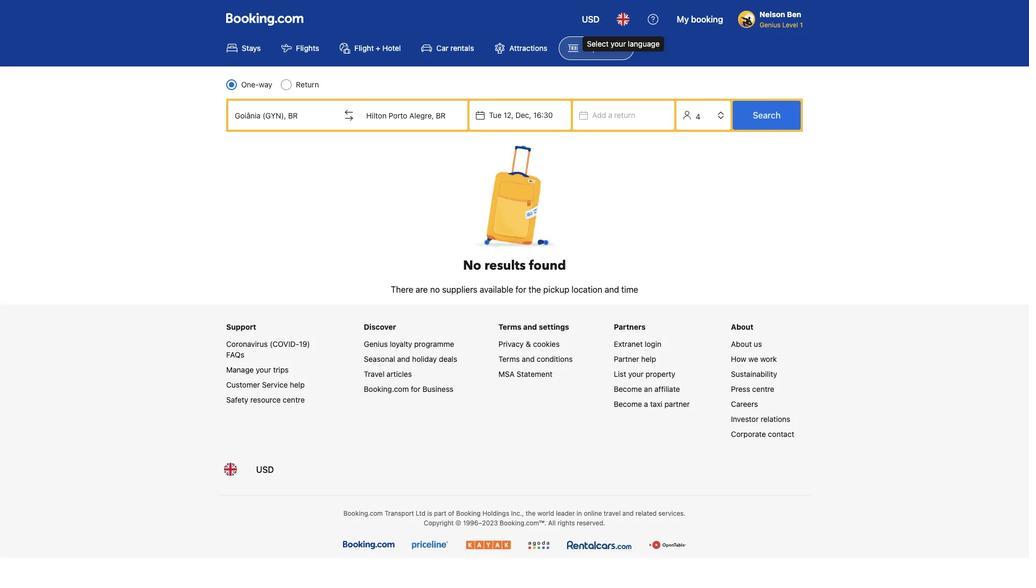 Task type: locate. For each thing, give the bounding box(es) containing it.
1 vertical spatial a
[[644, 399, 648, 408]]

become
[[614, 384, 642, 393], [614, 399, 642, 408]]

and for terms and conditions
[[522, 354, 535, 363]]

your up customer service help link
[[256, 365, 271, 374]]

2 horizontal spatial your
[[628, 369, 644, 378]]

partner
[[665, 399, 690, 408]]

2 about from the top
[[731, 339, 752, 348]]

genius loyalty programme link
[[364, 339, 454, 348]]

0 horizontal spatial help
[[290, 380, 305, 389]]

help up list your property at the bottom right
[[641, 354, 656, 363]]

sustainability link
[[731, 369, 777, 378]]

0 vertical spatial the
[[529, 284, 541, 294]]

seasonal and holiday deals
[[364, 354, 457, 363]]

the inside booking.com transport ltd is part of booking holdings inc., the world leader in online travel and related services. copyright © 1996–2023 booking.com™. all rights reserved.
[[526, 510, 536, 517]]

add a return button
[[573, 101, 675, 130]]

0 vertical spatial become
[[614, 384, 642, 393]]

1 horizontal spatial help
[[641, 354, 656, 363]]

1 vertical spatial usd
[[256, 464, 274, 475]]

your
[[611, 39, 626, 48], [256, 365, 271, 374], [628, 369, 644, 378]]

ltd
[[416, 510, 426, 517]]

and left "time" at the right
[[605, 284, 619, 294]]

centre down service
[[283, 395, 305, 404]]

return
[[296, 80, 319, 89]]

Pick-up location text field
[[228, 102, 336, 128]]

1 vertical spatial booking.com
[[344, 510, 383, 517]]

investor relations link
[[731, 414, 791, 423]]

my
[[677, 14, 689, 24]]

press centre
[[731, 384, 775, 393]]

flights link
[[272, 36, 328, 60]]

tue 12, dec, 16:30
[[489, 111, 553, 120]]

1 vertical spatial become
[[614, 399, 642, 408]]

select
[[587, 39, 609, 48]]

booking.com down travel articles at the bottom left
[[364, 384, 409, 393]]

list your property link
[[614, 369, 676, 378]]

attractions
[[510, 44, 548, 53]]

online
[[584, 510, 602, 517]]

1 become from the top
[[614, 384, 642, 393]]

careers
[[731, 399, 758, 408]]

attractions link
[[485, 36, 557, 60]]

nelson ben genius level 1
[[760, 10, 803, 28]]

partner help
[[614, 354, 656, 363]]

manage your trips
[[226, 365, 289, 374]]

become an affiliate link
[[614, 384, 680, 393]]

booking.com inside booking.com transport ltd is part of booking holdings inc., the world leader in online travel and related services. copyright © 1996–2023 booking.com™. all rights reserved.
[[344, 510, 383, 517]]

and up privacy & cookies link
[[523, 322, 537, 331]]

a
[[608, 111, 612, 120], [644, 399, 648, 408]]

help right service
[[290, 380, 305, 389]]

customer
[[226, 380, 260, 389]]

resource
[[250, 395, 281, 404]]

my booking link
[[671, 6, 730, 32]]

priceline.com image
[[412, 541, 449, 549], [412, 541, 449, 549]]

rentalcars image
[[567, 541, 632, 549], [567, 541, 632, 549]]

msa statement link
[[499, 369, 553, 378]]

1 vertical spatial centre
[[283, 395, 305, 404]]

0 vertical spatial usd
[[582, 14, 600, 24]]

airport taxis
[[583, 44, 625, 53]]

about
[[731, 322, 754, 331], [731, 339, 752, 348]]

Pick-up location field
[[228, 102, 336, 128]]

booking.com for booking.com transport ltd is part of booking holdings inc., the world leader in online travel and related services. copyright © 1996–2023 booking.com™. all rights reserved.
[[344, 510, 383, 517]]

programme
[[414, 339, 454, 348]]

discover
[[364, 322, 396, 331]]

booking.com
[[364, 384, 409, 393], [344, 510, 383, 517]]

agoda image
[[528, 541, 550, 549], [528, 541, 550, 549]]

1 vertical spatial about
[[731, 339, 752, 348]]

inc.,
[[511, 510, 524, 517]]

partners
[[614, 322, 646, 331]]

0 horizontal spatial your
[[256, 365, 271, 374]]

how
[[731, 354, 747, 363]]

booking.com for business link
[[364, 384, 454, 393]]

1 horizontal spatial usd button
[[576, 6, 606, 32]]

service
[[262, 380, 288, 389]]

1 terms from the top
[[499, 322, 522, 331]]

about for about us
[[731, 339, 752, 348]]

login
[[645, 339, 662, 348]]

msa statement
[[499, 369, 553, 378]]

for right available
[[516, 284, 526, 294]]

suppliers
[[442, 284, 478, 294]]

booking.com left transport
[[344, 510, 383, 517]]

travel articles link
[[364, 369, 412, 378]]

and down loyalty
[[397, 354, 410, 363]]

about up about us link
[[731, 322, 754, 331]]

Drop-off location text field
[[360, 102, 468, 128]]

genius down "nelson"
[[760, 21, 781, 28]]

1 horizontal spatial centre
[[752, 384, 775, 393]]

help
[[641, 354, 656, 363], [290, 380, 305, 389]]

become for become a taxi partner
[[614, 399, 642, 408]]

1 horizontal spatial a
[[644, 399, 648, 408]]

for left business
[[411, 384, 421, 393]]

0 vertical spatial usd button
[[576, 6, 606, 32]]

add
[[593, 111, 606, 120]]

a inside button
[[608, 111, 612, 120]]

a left taxi
[[644, 399, 648, 408]]

1 horizontal spatial your
[[611, 39, 626, 48]]

coronavirus
[[226, 339, 268, 348]]

return
[[614, 111, 635, 120]]

results
[[485, 257, 526, 275]]

there are no suppliers available for the pickup location and time
[[391, 284, 638, 294]]

is
[[427, 510, 432, 517]]

a for add
[[608, 111, 612, 120]]

1 vertical spatial terms
[[499, 354, 520, 363]]

about up how
[[731, 339, 752, 348]]

become a taxi partner
[[614, 399, 690, 408]]

0 vertical spatial centre
[[752, 384, 775, 393]]

stays
[[242, 44, 261, 53]]

1 vertical spatial genius
[[364, 339, 388, 348]]

time
[[622, 284, 638, 294]]

and down "&"
[[522, 354, 535, 363]]

safety resource centre link
[[226, 395, 305, 404]]

1 vertical spatial the
[[526, 510, 536, 517]]

terms and conditions
[[499, 354, 573, 363]]

2 terms from the top
[[499, 354, 520, 363]]

1 horizontal spatial for
[[516, 284, 526, 294]]

the left pickup
[[529, 284, 541, 294]]

0 horizontal spatial usd button
[[250, 457, 280, 482]]

0 vertical spatial terms
[[499, 322, 522, 331]]

seasonal
[[364, 354, 395, 363]]

in
[[577, 510, 582, 517]]

work
[[761, 354, 777, 363]]

select your language
[[587, 39, 660, 48]]

privacy
[[499, 339, 524, 348]]

become an affiliate
[[614, 384, 680, 393]]

terms down privacy
[[499, 354, 520, 363]]

usd
[[582, 14, 600, 24], [256, 464, 274, 475]]

0 horizontal spatial genius
[[364, 339, 388, 348]]

the up booking.com™.
[[526, 510, 536, 517]]

0 vertical spatial for
[[516, 284, 526, 294]]

1 vertical spatial for
[[411, 384, 421, 393]]

0 horizontal spatial centre
[[283, 395, 305, 404]]

1 about from the top
[[731, 322, 754, 331]]

terms up privacy
[[499, 322, 522, 331]]

0 horizontal spatial a
[[608, 111, 612, 120]]

1 horizontal spatial genius
[[760, 21, 781, 28]]

0 vertical spatial a
[[608, 111, 612, 120]]

extranet
[[614, 339, 643, 348]]

centre down sustainability link
[[752, 384, 775, 393]]

ben
[[787, 10, 801, 19]]

0 vertical spatial about
[[731, 322, 754, 331]]

2 become from the top
[[614, 399, 642, 408]]

kayak image
[[466, 541, 511, 549], [466, 541, 511, 549]]

your down partner help
[[628, 369, 644, 378]]

opentable image
[[649, 541, 686, 549], [649, 541, 686, 549]]

and for terms and settings
[[523, 322, 537, 331]]

become down become an affiliate link
[[614, 399, 642, 408]]

property
[[646, 369, 676, 378]]

booking.com for booking.com for business
[[364, 384, 409, 393]]

a right add
[[608, 111, 612, 120]]

and right travel
[[623, 510, 634, 517]]

safety resource centre
[[226, 395, 305, 404]]

become down list
[[614, 384, 642, 393]]

genius up seasonal
[[364, 339, 388, 348]]

nelson
[[760, 10, 785, 19]]

and
[[605, 284, 619, 294], [523, 322, 537, 331], [397, 354, 410, 363], [522, 354, 535, 363], [623, 510, 634, 517]]

holiday
[[412, 354, 437, 363]]

booking
[[456, 510, 481, 517]]

list your property
[[614, 369, 676, 378]]

your right select
[[611, 39, 626, 48]]

0 vertical spatial genius
[[760, 21, 781, 28]]

booking.com image
[[226, 13, 303, 26], [343, 541, 395, 549], [343, 541, 395, 549]]

corporate contact link
[[731, 430, 795, 438]]

0 vertical spatial booking.com
[[364, 384, 409, 393]]



Task type: vqa. For each thing, say whether or not it's contained in the screenshot.
taxis
yes



Task type: describe. For each thing, give the bounding box(es) containing it.
19)
[[299, 339, 310, 348]]

articles
[[387, 369, 412, 378]]

careers link
[[731, 399, 758, 408]]

transport
[[385, 510, 414, 517]]

world
[[538, 510, 554, 517]]

extranet login link
[[614, 339, 662, 348]]

coronavirus (covid-19) faqs link
[[226, 339, 310, 359]]

genius loyalty programme
[[364, 339, 454, 348]]

partner
[[614, 354, 639, 363]]

are
[[416, 284, 428, 294]]

all
[[548, 519, 556, 527]]

and for seasonal and holiday deals
[[397, 354, 410, 363]]

©
[[456, 519, 461, 527]]

leader
[[556, 510, 575, 517]]

about us
[[731, 339, 762, 348]]

0 horizontal spatial usd
[[256, 464, 274, 475]]

support
[[226, 322, 256, 331]]

1
[[800, 21, 803, 28]]

(covid-
[[270, 339, 299, 348]]

of
[[448, 510, 454, 517]]

partner help link
[[614, 354, 656, 363]]

flight + hotel link
[[331, 36, 410, 60]]

become for become an affiliate
[[614, 384, 642, 393]]

safety
[[226, 395, 248, 404]]

no
[[430, 284, 440, 294]]

tue
[[489, 111, 502, 120]]

0 horizontal spatial for
[[411, 384, 421, 393]]

press
[[731, 384, 750, 393]]

terms for terms and settings
[[499, 322, 522, 331]]

deals
[[439, 354, 457, 363]]

an
[[644, 384, 653, 393]]

level
[[783, 21, 798, 28]]

travel
[[604, 510, 621, 517]]

taxis
[[609, 44, 625, 53]]

dec,
[[516, 111, 532, 120]]

loyalty
[[390, 339, 412, 348]]

part
[[434, 510, 447, 517]]

customer service help
[[226, 380, 305, 389]]

statement
[[517, 369, 553, 378]]

booking.com for business
[[364, 384, 454, 393]]

us
[[754, 339, 762, 348]]

tue 12, dec, 16:30 button
[[470, 101, 571, 130]]

cookies
[[533, 339, 560, 348]]

your for manage
[[256, 365, 271, 374]]

affiliate
[[655, 384, 680, 393]]

0 vertical spatial help
[[641, 354, 656, 363]]

rights
[[558, 519, 575, 527]]

no
[[463, 257, 481, 275]]

reserved.
[[577, 519, 605, 527]]

your account menu nelson ben genius level 1 element
[[738, 5, 807, 29]]

travel
[[364, 369, 385, 378]]

sustainability
[[731, 369, 777, 378]]

1 vertical spatial help
[[290, 380, 305, 389]]

faqs
[[226, 350, 244, 359]]

my booking
[[677, 14, 723, 24]]

search
[[753, 110, 781, 120]]

your for select
[[611, 39, 626, 48]]

genius inside nelson ben genius level 1
[[760, 21, 781, 28]]

about for about
[[731, 322, 754, 331]]

investor relations
[[731, 414, 791, 423]]

terms and conditions link
[[499, 354, 573, 363]]

your for list
[[628, 369, 644, 378]]

seasonal and holiday deals link
[[364, 354, 457, 363]]

travel articles
[[364, 369, 412, 378]]

Drop-off location field
[[360, 102, 468, 128]]

booking
[[691, 14, 723, 24]]

booking.com™.
[[500, 519, 547, 527]]

privacy & cookies link
[[499, 339, 560, 348]]

conditions
[[537, 354, 573, 363]]

related
[[636, 510, 657, 517]]

corporate
[[731, 430, 766, 438]]

1 horizontal spatial usd
[[582, 14, 600, 24]]

flight
[[355, 44, 374, 53]]

car rentals
[[436, 44, 474, 53]]

there
[[391, 284, 414, 294]]

car
[[436, 44, 449, 53]]

terms for terms and conditions
[[499, 354, 520, 363]]

contact
[[768, 430, 795, 438]]

coronavirus (covid-19) faqs
[[226, 339, 310, 359]]

hotel
[[383, 44, 401, 53]]

we
[[749, 354, 758, 363]]

no results found image
[[467, 140, 562, 255]]

list
[[614, 369, 626, 378]]

holdings
[[483, 510, 509, 517]]

customer service help link
[[226, 380, 305, 389]]

business
[[423, 384, 454, 393]]

and inside booking.com transport ltd is part of booking holdings inc., the world leader in online travel and related services. copyright © 1996–2023 booking.com™. all rights reserved.
[[623, 510, 634, 517]]

a for become
[[644, 399, 648, 408]]

airport taxis link
[[559, 36, 634, 60]]

1 vertical spatial usd button
[[250, 457, 280, 482]]

become a taxi partner link
[[614, 399, 690, 408]]

12,
[[504, 111, 514, 120]]



